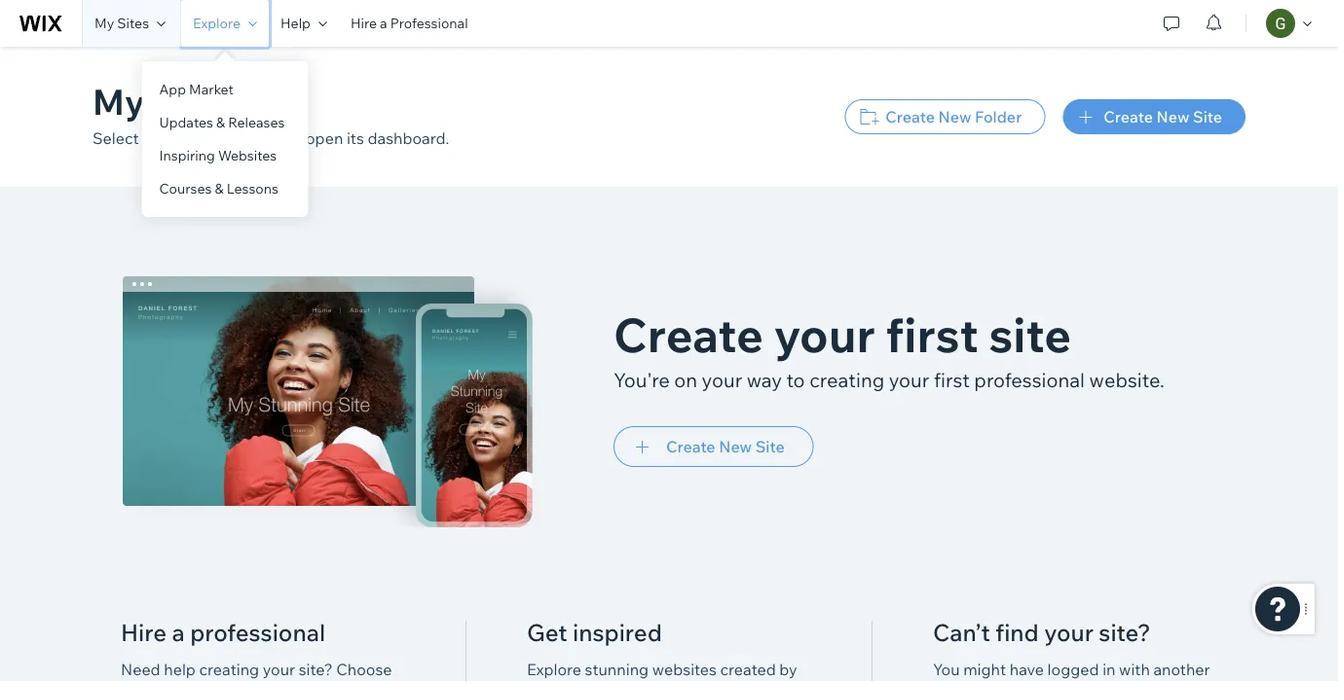 Task type: describe. For each thing, give the bounding box(es) containing it.
logged
[[1048, 660, 1099, 680]]

creating inside need help creating your site? choose
[[199, 660, 259, 680]]

professional inside create your first site you're on your way to creating your first professional website.
[[974, 368, 1085, 392]]

help
[[281, 15, 311, 32]]

sites for my sites
[[117, 15, 149, 32]]

help button
[[269, 0, 339, 47]]

inspired
[[573, 618, 662, 648]]

create your first site image
[[123, 277, 542, 528]]

inspiring
[[159, 147, 215, 164]]

my for my sites select a site to edit, view and open its dashboard.
[[93, 79, 145, 123]]

1 vertical spatial professional
[[190, 618, 325, 648]]

0 vertical spatial first
[[886, 305, 979, 364]]

by
[[779, 660, 797, 680]]

websites
[[652, 660, 717, 680]]

releases
[[228, 114, 285, 131]]

hire for hire a professional
[[121, 618, 167, 648]]

1 horizontal spatial site
[[1193, 107, 1222, 127]]

choose
[[336, 660, 392, 680]]

on
[[674, 368, 697, 392]]

websites
[[218, 147, 277, 164]]

updates & releases
[[159, 114, 285, 131]]

0 vertical spatial create new site button
[[1063, 99, 1246, 134]]

1 vertical spatial create new site button
[[614, 427, 814, 467]]

can't find your site?
[[933, 618, 1151, 648]]

to inside my sites select a site to edit, view and open its dashboard.
[[184, 129, 199, 148]]

find
[[996, 618, 1039, 648]]

get
[[527, 618, 567, 648]]

and
[[275, 129, 302, 148]]

lessons
[[227, 180, 278, 197]]

might
[[963, 660, 1006, 680]]

with
[[1119, 660, 1150, 680]]

site inside create your first site you're on your way to creating your first professional website.
[[989, 305, 1071, 364]]

courses & lessons
[[159, 180, 278, 197]]

updates & releases link
[[142, 106, 308, 139]]

create new folder
[[886, 107, 1022, 127]]

app market
[[159, 81, 233, 98]]

you might have logged in with another
[[933, 660, 1210, 682]]

1 horizontal spatial create new site
[[1104, 107, 1222, 127]]

2 horizontal spatial new
[[1157, 107, 1190, 127]]

my for my sites
[[94, 15, 114, 32]]

site? inside need help creating your site? choose
[[299, 660, 333, 680]]

folder
[[975, 107, 1022, 127]]

a inside my sites select a site to edit, view and open its dashboard.
[[142, 129, 151, 148]]

inspiring websites link
[[142, 139, 308, 172]]

sites for my sites select a site to edit, view and open its dashboard.
[[153, 79, 238, 123]]

explore for explore stunning websites created by
[[527, 660, 581, 680]]

create inside create your first site you're on your way to creating your first professional website.
[[614, 305, 764, 364]]

0 horizontal spatial create new site
[[666, 437, 785, 457]]

can't
[[933, 618, 990, 648]]

explore for explore
[[193, 15, 241, 32]]

create inside button
[[886, 107, 935, 127]]



Task type: vqa. For each thing, say whether or not it's contained in the screenshot.
bottommost the Site
yes



Task type: locate. For each thing, give the bounding box(es) containing it.
1 horizontal spatial to
[[786, 368, 805, 392]]

0 vertical spatial site
[[154, 129, 180, 148]]

0 vertical spatial professional
[[974, 368, 1085, 392]]

2 horizontal spatial a
[[380, 15, 387, 32]]

1 horizontal spatial hire
[[351, 15, 377, 32]]

0 horizontal spatial site
[[154, 129, 180, 148]]

create
[[886, 107, 935, 127], [1104, 107, 1153, 127], [614, 305, 764, 364], [666, 437, 715, 457]]

view
[[238, 129, 271, 148]]

a right 'select'
[[142, 129, 151, 148]]

0 vertical spatial site
[[1193, 107, 1222, 127]]

0 horizontal spatial hire
[[121, 618, 167, 648]]

sites
[[117, 15, 149, 32], [153, 79, 238, 123]]

explore down get
[[527, 660, 581, 680]]

1 vertical spatial &
[[215, 180, 224, 197]]

1 horizontal spatial explore
[[527, 660, 581, 680]]

1 horizontal spatial creating
[[809, 368, 885, 392]]

explore inside explore stunning websites created by
[[527, 660, 581, 680]]

0 vertical spatial &
[[216, 114, 225, 131]]

explore
[[193, 15, 241, 32], [527, 660, 581, 680]]

you
[[933, 660, 960, 680]]

new
[[938, 107, 971, 127], [1157, 107, 1190, 127], [719, 437, 752, 457]]

1 vertical spatial first
[[934, 368, 970, 392]]

1 horizontal spatial professional
[[974, 368, 1085, 392]]

& for lessons
[[215, 180, 224, 197]]

app
[[159, 81, 186, 98]]

way
[[747, 368, 782, 392]]

another
[[1154, 660, 1210, 680]]

0 horizontal spatial site
[[755, 437, 785, 457]]

1 vertical spatial sites
[[153, 79, 238, 123]]

1 vertical spatial hire
[[121, 618, 167, 648]]

my
[[94, 15, 114, 32], [93, 79, 145, 123]]

explore up market
[[193, 15, 241, 32]]

hire for hire a professional
[[351, 15, 377, 32]]

creating right way
[[809, 368, 885, 392]]

creating down hire a professional
[[199, 660, 259, 680]]

a left professional
[[380, 15, 387, 32]]

inspiring websites
[[159, 147, 277, 164]]

site
[[1193, 107, 1222, 127], [755, 437, 785, 457]]

need
[[121, 660, 160, 680]]

1 vertical spatial site?
[[299, 660, 333, 680]]

0 vertical spatial explore
[[193, 15, 241, 32]]

1 horizontal spatial site
[[989, 305, 1071, 364]]

1 horizontal spatial sites
[[153, 79, 238, 123]]

a for hire a professional
[[380, 15, 387, 32]]

0 vertical spatial a
[[380, 15, 387, 32]]

need help creating your site? choose
[[121, 660, 392, 682]]

1 vertical spatial creating
[[199, 660, 259, 680]]

0 horizontal spatial sites
[[117, 15, 149, 32]]

site
[[154, 129, 180, 148], [989, 305, 1071, 364]]

get inspired
[[527, 618, 662, 648]]

1 horizontal spatial a
[[172, 618, 185, 648]]

create new folder button
[[845, 99, 1045, 134]]

app market link
[[142, 73, 308, 106]]

1 horizontal spatial new
[[938, 107, 971, 127]]

0 horizontal spatial explore
[[193, 15, 241, 32]]

0 vertical spatial creating
[[809, 368, 885, 392]]

1 vertical spatial create new site
[[666, 437, 785, 457]]

1 vertical spatial site
[[989, 305, 1071, 364]]

& down app market link
[[216, 114, 225, 131]]

hire a professional
[[351, 15, 468, 32]]

hire a professional
[[121, 618, 325, 648]]

its
[[347, 129, 364, 148]]

a
[[380, 15, 387, 32], [142, 129, 151, 148], [172, 618, 185, 648]]

create new site
[[1104, 107, 1222, 127], [666, 437, 785, 457]]

1 horizontal spatial create new site button
[[1063, 99, 1246, 134]]

professional
[[974, 368, 1085, 392], [190, 618, 325, 648]]

0 horizontal spatial a
[[142, 129, 151, 148]]

first
[[886, 305, 979, 364], [934, 368, 970, 392]]

a for hire a professional
[[172, 618, 185, 648]]

hire
[[351, 15, 377, 32], [121, 618, 167, 648]]

0 vertical spatial hire
[[351, 15, 377, 32]]

0 vertical spatial create new site
[[1104, 107, 1222, 127]]

your inside need help creating your site? choose
[[263, 660, 295, 680]]

&
[[216, 114, 225, 131], [215, 180, 224, 197]]

2 vertical spatial a
[[172, 618, 185, 648]]

to right way
[[786, 368, 805, 392]]

0 horizontal spatial creating
[[199, 660, 259, 680]]

1 vertical spatial a
[[142, 129, 151, 148]]

to inside create your first site you're on your way to creating your first professional website.
[[786, 368, 805, 392]]

site?
[[1099, 618, 1151, 648], [299, 660, 333, 680]]

site inside my sites select a site to edit, view and open its dashboard.
[[154, 129, 180, 148]]

open
[[306, 129, 343, 148]]

0 vertical spatial my
[[94, 15, 114, 32]]

sites inside my sites select a site to edit, view and open its dashboard.
[[153, 79, 238, 123]]

updates
[[159, 114, 213, 131]]

a up help
[[172, 618, 185, 648]]

created
[[720, 660, 776, 680]]

in
[[1103, 660, 1116, 680]]

1 vertical spatial explore
[[527, 660, 581, 680]]

0 horizontal spatial to
[[184, 129, 199, 148]]

create new site button
[[1063, 99, 1246, 134], [614, 427, 814, 467]]

new inside button
[[938, 107, 971, 127]]

0 horizontal spatial professional
[[190, 618, 325, 648]]

help
[[164, 660, 196, 680]]

my inside my sites select a site to edit, view and open its dashboard.
[[93, 79, 145, 123]]

0 horizontal spatial create new site button
[[614, 427, 814, 467]]

my sites
[[94, 15, 149, 32]]

create your first site you're on your way to creating your first professional website.
[[614, 305, 1165, 392]]

select
[[93, 129, 139, 148]]

professional
[[390, 15, 468, 32]]

hire right help button in the top left of the page
[[351, 15, 377, 32]]

creating
[[809, 368, 885, 392], [199, 660, 259, 680]]

0 vertical spatial to
[[184, 129, 199, 148]]

you're
[[614, 368, 670, 392]]

my sites select a site to edit, view and open its dashboard.
[[93, 79, 449, 148]]

0 vertical spatial site?
[[1099, 618, 1151, 648]]

your
[[774, 305, 875, 364], [702, 368, 742, 392], [889, 368, 930, 392], [1044, 618, 1094, 648], [263, 660, 295, 680]]

site? left choose
[[299, 660, 333, 680]]

1 vertical spatial to
[[786, 368, 805, 392]]

creating inside create your first site you're on your way to creating your first professional website.
[[809, 368, 885, 392]]

& for releases
[[216, 114, 225, 131]]

0 horizontal spatial new
[[719, 437, 752, 457]]

0 vertical spatial sites
[[117, 15, 149, 32]]

courses
[[159, 180, 212, 197]]

to
[[184, 129, 199, 148], [786, 368, 805, 392]]

dashboard.
[[368, 129, 449, 148]]

edit,
[[202, 129, 235, 148]]

stunning
[[585, 660, 649, 680]]

courses & lessons link
[[142, 172, 308, 206]]

market
[[189, 81, 233, 98]]

website.
[[1089, 368, 1165, 392]]

explore stunning websites created by
[[527, 660, 797, 682]]

to left edit,
[[184, 129, 199, 148]]

hire up need
[[121, 618, 167, 648]]

have
[[1010, 660, 1044, 680]]

1 horizontal spatial site?
[[1099, 618, 1151, 648]]

0 horizontal spatial site?
[[299, 660, 333, 680]]

1 vertical spatial site
[[755, 437, 785, 457]]

& down inspiring websites
[[215, 180, 224, 197]]

hire a professional link
[[339, 0, 480, 47]]

1 vertical spatial my
[[93, 79, 145, 123]]

site? up with
[[1099, 618, 1151, 648]]



